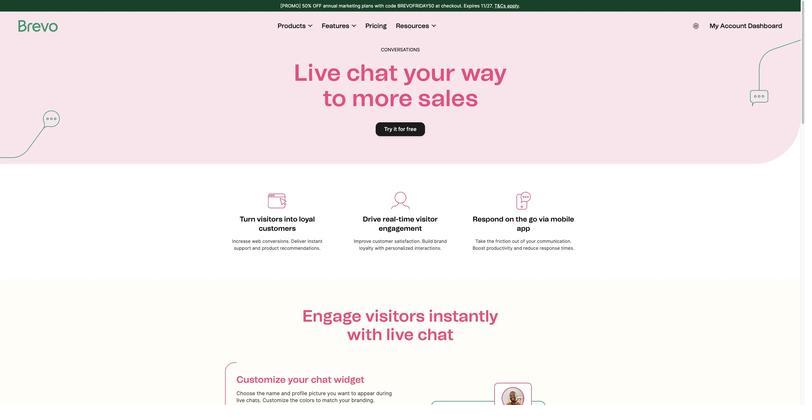 Task type: vqa. For each thing, say whether or not it's contained in the screenshot.
THE SEND TO MANY, CHAT ONE-TO-ONE
no



Task type: locate. For each thing, give the bounding box(es) containing it.
improve
[[354, 239, 372, 244]]

with inside the improve customer satisfaction. build brand loyalty with personalized interactions.
[[375, 245, 384, 251]]

resources link
[[396, 22, 436, 30]]

.
[[519, 3, 521, 9]]

customize your chat widget
[[237, 375, 365, 385]]

build
[[422, 239, 433, 244]]

your inside take the friction out of your communication. boost productivity and reduce response times.
[[527, 239, 536, 244]]

1 vertical spatial to
[[351, 391, 356, 397]]

out
[[512, 239, 520, 244]]

0 horizontal spatial to
[[316, 398, 321, 404]]

match
[[323, 398, 338, 404]]

with
[[375, 3, 384, 9], [375, 245, 384, 251], [347, 325, 383, 344]]

brevo image
[[18, 20, 58, 32]]

features
[[322, 22, 350, 30]]

2 vertical spatial with
[[347, 325, 383, 344]]

chat
[[347, 59, 398, 87], [418, 325, 454, 344], [311, 375, 332, 385]]

of
[[521, 239, 525, 244]]

engage
[[303, 307, 362, 326]]

and down "web"
[[252, 245, 261, 251]]

increase
[[232, 239, 251, 244]]

features link
[[322, 22, 356, 30]]

increase web conversions. deliver instant support and product recommendations.
[[232, 239, 323, 251]]

the up chats.
[[257, 391, 265, 397]]

on
[[506, 215, 514, 223]]

with inside engage visitors instantly with live chat
[[347, 325, 383, 344]]

1 vertical spatial customize
[[263, 398, 289, 404]]

into
[[284, 215, 298, 223]]

0 vertical spatial chat
[[347, 59, 398, 87]]

1 vertical spatial with
[[375, 245, 384, 251]]

to
[[323, 84, 347, 112], [351, 391, 356, 397], [316, 398, 321, 404]]

0 vertical spatial visitors
[[257, 215, 283, 223]]

the right take
[[487, 239, 494, 244]]

0 horizontal spatial visitors
[[257, 215, 283, 223]]

home hero image image
[[431, 365, 546, 405]]

respond
[[473, 215, 504, 223]]

1 vertical spatial live
[[237, 398, 245, 404]]

instant
[[308, 239, 323, 244]]

visitors inside engage visitors instantly with live chat
[[366, 307, 425, 326]]

1 horizontal spatial visitors
[[366, 307, 425, 326]]

and right "name"
[[281, 391, 291, 397]]

0 vertical spatial with
[[375, 3, 384, 9]]

the
[[516, 215, 528, 223], [487, 239, 494, 244], [257, 391, 265, 397], [290, 398, 298, 404]]

chat inside engage visitors instantly with live chat
[[418, 325, 454, 344]]

dashboard
[[749, 22, 783, 30]]

brand
[[435, 239, 447, 244]]

1 horizontal spatial and
[[281, 391, 291, 397]]

and
[[252, 245, 261, 251], [514, 245, 522, 251], [281, 391, 291, 397]]

0 vertical spatial live
[[387, 325, 414, 344]]

0 horizontal spatial and
[[252, 245, 261, 251]]

and down out
[[514, 245, 522, 251]]

during
[[377, 391, 392, 397]]

time
[[399, 215, 415, 223]]

web
[[252, 239, 261, 244]]

visitors
[[257, 215, 283, 223], [366, 307, 425, 326]]

your inside live chat your way to more sales
[[404, 59, 456, 87]]

products
[[278, 22, 306, 30]]

your
[[404, 59, 456, 87], [527, 239, 536, 244], [288, 375, 309, 385], [339, 398, 350, 404]]

customize up "name"
[[237, 375, 286, 385]]

my
[[710, 22, 719, 30]]

[promo]
[[281, 3, 301, 9]]

via
[[539, 215, 549, 223]]

live
[[387, 325, 414, 344], [237, 398, 245, 404]]

customize inside choose the name and profile picture you want to appear during live chats. customize the colors to match your branding.
[[263, 398, 289, 404]]

customize down "name"
[[263, 398, 289, 404]]

for
[[399, 126, 406, 132]]

want
[[338, 391, 350, 397]]

support
[[234, 245, 251, 251]]

2 vertical spatial chat
[[311, 375, 332, 385]]

engage visitors instantly with live chat
[[303, 307, 499, 344]]

take the friction out of your communication. boost productivity and reduce response times.
[[473, 239, 575, 251]]

instantly
[[429, 307, 499, 326]]

1 vertical spatial visitors
[[366, 307, 425, 326]]

1 horizontal spatial chat
[[347, 59, 398, 87]]

way
[[461, 59, 507, 87]]

try it for free button
[[376, 122, 425, 136]]

0 horizontal spatial live
[[237, 398, 245, 404]]

t&cs
[[495, 3, 506, 9]]

2 horizontal spatial chat
[[418, 325, 454, 344]]

more
[[352, 84, 413, 112]]

visitors inside 'turn visitors into loyal customers'
[[257, 215, 283, 223]]

personalized
[[386, 245, 414, 251]]

choose the name and profile picture you want to appear during live chats. customize the colors to match your branding.
[[237, 391, 392, 404]]

respond on the go via mobile app
[[473, 215, 575, 233]]

0 vertical spatial to
[[323, 84, 347, 112]]

your inside choose the name and profile picture you want to appear during live chats. customize the colors to match your branding.
[[339, 398, 350, 404]]

1 horizontal spatial live
[[387, 325, 414, 344]]

times.
[[562, 245, 575, 251]]

and inside take the friction out of your communication. boost productivity and reduce response times.
[[514, 245, 522, 251]]

chats.
[[246, 398, 261, 404]]

appear
[[358, 391, 375, 397]]

loyalty
[[360, 245, 374, 251]]

improve customer satisfaction. build brand loyalty with personalized interactions.
[[354, 239, 447, 251]]

interactions.
[[415, 245, 442, 251]]

live
[[294, 59, 341, 87]]

1 horizontal spatial to
[[323, 84, 347, 112]]

live inside choose the name and profile picture you want to appear during live chats. customize the colors to match your branding.
[[237, 398, 245, 404]]

response
[[540, 245, 560, 251]]

1 vertical spatial chat
[[418, 325, 454, 344]]

visitors for customers
[[257, 215, 283, 223]]

2 horizontal spatial and
[[514, 245, 522, 251]]

the up app
[[516, 215, 528, 223]]

picture
[[309, 391, 326, 397]]

the down profile
[[290, 398, 298, 404]]



Task type: describe. For each thing, give the bounding box(es) containing it.
it
[[394, 126, 397, 132]]

take
[[476, 239, 486, 244]]

real-
[[383, 215, 399, 223]]

conversions.
[[263, 239, 290, 244]]

resources
[[396, 22, 429, 30]]

0 horizontal spatial chat
[[311, 375, 332, 385]]

account
[[721, 22, 747, 30]]

communication.
[[537, 239, 572, 244]]

code
[[386, 3, 396, 9]]

boost
[[473, 245, 486, 251]]

button image
[[693, 23, 699, 29]]

engagement
[[379, 224, 422, 233]]

the inside take the friction out of your communication. boost productivity and reduce response times.
[[487, 239, 494, 244]]

t&cs apply link
[[495, 2, 519, 9]]

annual
[[323, 3, 338, 9]]

branding.
[[352, 398, 375, 404]]

reduce
[[524, 245, 539, 251]]

product
[[262, 245, 279, 251]]

brevofriday50
[[398, 3, 435, 9]]

2 vertical spatial to
[[316, 398, 321, 404]]

you
[[328, 391, 336, 397]]

plans
[[362, 3, 374, 9]]

visitors for live
[[366, 307, 425, 326]]

customer
[[373, 239, 393, 244]]

profile
[[292, 391, 308, 397]]

my account dashboard link
[[710, 22, 783, 30]]

recommendations.
[[280, 245, 321, 251]]

11/27.
[[481, 3, 493, 9]]

conversations
[[381, 47, 420, 53]]

marketing
[[339, 3, 361, 9]]

to inside live chat your way to more sales
[[323, 84, 347, 112]]

name
[[266, 391, 280, 397]]

satisfaction.
[[395, 239, 421, 244]]

go
[[529, 215, 538, 223]]

0 vertical spatial customize
[[237, 375, 286, 385]]

checkout.
[[441, 3, 463, 9]]

and inside choose the name and profile picture you want to appear during live chats. customize the colors to match your branding.
[[281, 391, 291, 397]]

free
[[407, 126, 417, 132]]

deliver
[[291, 239, 306, 244]]

products link
[[278, 22, 313, 30]]

turn visitors into loyal customers
[[240, 215, 315, 233]]

friction
[[496, 239, 511, 244]]

and inside increase web conversions. deliver instant support and product recommendations.
[[252, 245, 261, 251]]

the inside respond on the go via mobile app
[[516, 215, 528, 223]]

live inside engage visitors instantly with live chat
[[387, 325, 414, 344]]

at
[[436, 3, 440, 9]]

2 horizontal spatial to
[[351, 391, 356, 397]]

try
[[384, 126, 393, 132]]

live chat your way to more sales
[[294, 59, 507, 112]]

with for code
[[375, 3, 384, 9]]

pricing
[[366, 22, 387, 30]]

productivity
[[487, 245, 513, 251]]

sales
[[418, 84, 478, 112]]

apply
[[508, 3, 519, 9]]

[promo] 50% off annual marketing plans with code brevofriday50 at checkout. expires 11/27. t&cs apply .
[[281, 3, 521, 9]]

mobile
[[551, 215, 575, 223]]

widget
[[334, 375, 365, 385]]

choose
[[237, 391, 255, 397]]

off
[[313, 3, 322, 9]]

app
[[517, 224, 530, 233]]

drive
[[363, 215, 381, 223]]

colors
[[300, 398, 315, 404]]

drive real-time visitor engagement
[[363, 215, 438, 233]]

50%
[[302, 3, 312, 9]]

pricing link
[[366, 22, 387, 30]]

visitor
[[416, 215, 438, 223]]

with for personalized
[[375, 245, 384, 251]]

try it for free link
[[376, 122, 425, 136]]

loyal
[[299, 215, 315, 223]]

try it for free
[[384, 126, 417, 132]]

chat inside live chat your way to more sales
[[347, 59, 398, 87]]

customers
[[259, 224, 296, 233]]



